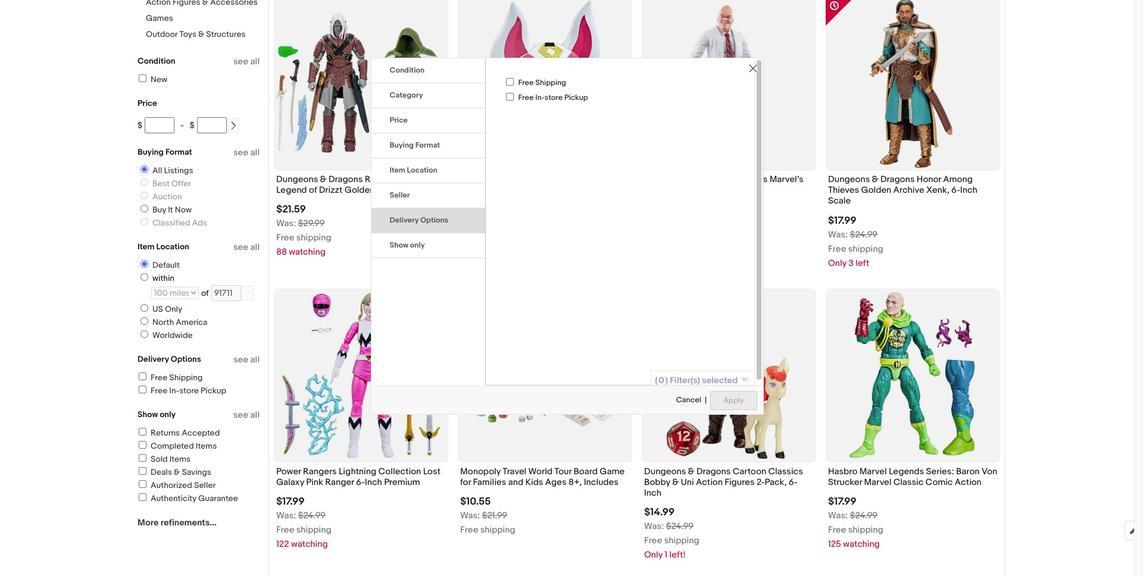Task type: describe. For each thing, give the bounding box(es) containing it.
dungeons & dragons cartoon classics bobby & uni action figures 2-pack, 6- inch link
[[645, 466, 814, 502]]

hasbro marvel legends series: baron von strucker marvel classic comic action image
[[826, 289, 1001, 463]]

$24.99 for $17.99 was: $24.99 free shipping 125 watching
[[851, 511, 878, 522]]

Minimum Value text field
[[145, 117, 175, 133]]

shipping for $17.99 was: $24.99 free shipping only 3 left
[[849, 243, 884, 255]]

see all for condition
[[234, 56, 260, 67]]

go image
[[244, 290, 252, 298]]

$17.99 for $17.99 was: $24.99 free shipping 122 watching
[[276, 496, 305, 508]]

buy
[[153, 205, 166, 215]]

includes
[[584, 477, 619, 488]]

0 vertical spatial delivery options
[[390, 216, 449, 225]]

was: for $17.99 was: $24.99 free shipping only 3 left
[[829, 229, 849, 240]]

in- for free in-store pickup option
[[169, 386, 179, 396]]

outdoor toys & structures link
[[146, 29, 246, 39]]

2 drizzt from the left
[[410, 185, 434, 196]]

pack,
[[765, 477, 787, 488]]

close image
[[749, 64, 758, 73]]

hasbro fortnite victory royale series drift mask collectible roleplay toy link
[[461, 174, 630, 199]]

0 horizontal spatial buying format
[[138, 147, 192, 157]]

free right free in-store pickup checkbox
[[519, 93, 534, 103]]

authorized seller link
[[137, 481, 216, 491]]

fortnite
[[492, 174, 523, 185]]

default
[[153, 260, 180, 270]]

0 horizontal spatial delivery options
[[138, 354, 201, 365]]

0 horizontal spatial price
[[138, 98, 157, 108]]

accepted
[[182, 428, 220, 438]]

dungeons & dragons r.a. salvatore's the legend of drizzt golden archive drizzt link
[[276, 174, 446, 199]]

seller inside tab list
[[390, 191, 410, 200]]

free inside $14.99 was: $24.99 free shipping only 1 left!
[[645, 536, 663, 547]]

8+,
[[569, 477, 582, 488]]

88
[[276, 247, 287, 258]]

was: for $17.99 was: $24.99 free shipping 122 watching
[[276, 511, 296, 522]]

series:
[[927, 466, 955, 478]]

dungeons for $17.99
[[829, 174, 871, 185]]

thieves
[[829, 185, 860, 196]]

Returns Accepted checkbox
[[139, 428, 147, 436]]

91711 text field
[[211, 285, 241, 301]]

6- inside "dungeons & dragons cartoon classics bobby & uni action figures 2-pack, 6- inch"
[[789, 477, 798, 488]]

honor
[[917, 174, 942, 185]]

families
[[473, 477, 507, 488]]

1 vertical spatial options
[[171, 354, 201, 365]]

options inside tab list
[[421, 216, 449, 225]]

free inside $13.99 $24.99 free shipping 25 sold
[[461, 233, 479, 244]]

$17.99 for $17.99 was: $24.99 free shipping 125 watching
[[829, 496, 857, 508]]

& left uni on the right
[[673, 477, 679, 488]]

uni
[[681, 477, 694, 488]]

figures inside hasbro marvel legends series marvel's egghead action figures (6")
[[712, 185, 742, 196]]

Buy It Now radio
[[141, 205, 148, 213]]

best offer
[[153, 179, 191, 189]]

watching for $21.59 was: $29.99 free shipping 88 watching
[[289, 247, 326, 258]]

dungeons & dragons honor among thieves golden archive xenk, 6-inch scale image
[[826, 0, 1001, 171]]

free right free shipping option
[[519, 78, 534, 87]]

watching for $17.99 was: $24.99 free shipping 125 watching
[[844, 539, 880, 550]]

see all for show only
[[234, 410, 260, 421]]

power rangers lightning collection lost galaxy pink ranger 6-inch premium link
[[276, 466, 446, 491]]

us only link
[[136, 304, 185, 315]]

0 horizontal spatial format
[[166, 147, 192, 157]]

was: for $17.99 was: $24.99 free shipping 125 watching
[[829, 511, 849, 522]]

more refinements...
[[138, 518, 217, 529]]

1 vertical spatial of
[[201, 288, 209, 298]]

$14.99 was: $24.99 free shipping only 1 left!
[[645, 507, 700, 561]]

0 horizontal spatial seller
[[194, 481, 216, 491]]

$21.59 was: $29.99 free shipping 88 watching
[[276, 204, 332, 258]]

6- inside dungeons & dragons honor among thieves golden archive xenk, 6-inch scale
[[952, 185, 961, 196]]

1 vertical spatial item
[[138, 242, 155, 252]]

Authenticity Guarantee checkbox
[[139, 494, 147, 502]]

free shipping link
[[137, 373, 203, 383]]

$17.99 was: $24.99 free shipping 122 watching
[[276, 496, 332, 550]]

best offer link
[[136, 179, 194, 189]]

von
[[982, 466, 998, 478]]

north america
[[153, 318, 208, 328]]

series inside "hasbro fortnite victory royale series drift mask collectible roleplay toy"
[[586, 174, 612, 185]]

cartoon
[[733, 466, 767, 478]]

New checkbox
[[139, 74, 147, 82]]

see for show only
[[234, 410, 249, 421]]

among
[[944, 174, 973, 185]]

action inside "dungeons & dragons cartoon classics bobby & uni action figures 2-pack, 6- inch"
[[696, 477, 723, 488]]

all for condition
[[251, 56, 260, 67]]

0 vertical spatial item location
[[390, 165, 438, 175]]

royale
[[557, 174, 584, 185]]

dungeons & dragons honor among thieves golden archive xenk, 6-inch scale
[[829, 174, 978, 207]]

see all for delivery options
[[234, 354, 260, 366]]

was: for $10.55 was: $21.99 free shipping
[[461, 511, 480, 522]]

store for free in-store pickup checkbox
[[545, 93, 563, 103]]

see for buying format
[[234, 147, 249, 158]]

dragons for $21.59
[[329, 174, 363, 185]]

1 horizontal spatial delivery
[[390, 216, 419, 225]]

toy
[[588, 185, 602, 196]]

us
[[153, 304, 163, 315]]

dungeons & dragons honor among thieves golden archive xenk, 6-inch scale link
[[829, 174, 998, 210]]

tour
[[555, 466, 572, 478]]

$24.99 for $14.99 was: $24.99 free shipping only 1 left!
[[666, 521, 694, 533]]

dungeons & dragons r.a. salvatore's the legend of drizzt golden archive drizzt
[[276, 174, 445, 196]]

galaxy
[[276, 477, 304, 488]]

& for dungeons & dragons r.a. salvatore's the legend of drizzt golden archive drizzt
[[320, 174, 327, 185]]

refinements...
[[161, 518, 217, 529]]

action inside hasbro marvel legends series marvel's egghead action figures (6")
[[683, 185, 710, 196]]

shipping for free shipping checkbox
[[169, 373, 203, 383]]

completed
[[151, 441, 194, 452]]

& for dungeons & dragons cartoon classics bobby & uni action figures 2-pack, 6- inch
[[688, 466, 695, 478]]

hasbro inside hasbro marvel legends series marvel's egghead action figures (6")
[[645, 174, 674, 185]]

$14.99
[[645, 507, 675, 519]]

golden inside dungeons & dragons honor among thieves golden archive xenk, 6-inch scale
[[862, 185, 892, 196]]

xenk,
[[927, 185, 950, 196]]

inch inside "dungeons & dragons cartoon classics bobby & uni action figures 2-pack, 6- inch"
[[645, 488, 662, 499]]

completed items
[[151, 441, 217, 452]]

new
[[151, 74, 167, 85]]

1 horizontal spatial show
[[390, 241, 409, 250]]

dungeons & dragons r.a. salvatore's the legend of drizzt golden archive drizzt image
[[274, 0, 449, 171]]

power
[[276, 466, 301, 478]]

122
[[276, 539, 289, 550]]

1 horizontal spatial format
[[416, 140, 440, 150]]

hasbro for $17.99
[[829, 466, 858, 478]]

monopoly
[[461, 466, 501, 478]]

Worldwide radio
[[141, 331, 148, 338]]

6- inside the power rangers lightning collection lost galaxy pink ranger 6-inch premium
[[356, 477, 365, 488]]

& for dungeons & dragons honor among thieves golden archive xenk, 6-inch scale
[[873, 174, 879, 185]]

Classified Ads radio
[[141, 218, 148, 226]]

scale
[[829, 196, 851, 207]]

Sold Items checkbox
[[139, 455, 147, 462]]

classified ads
[[153, 218, 207, 228]]

US Only radio
[[141, 304, 148, 312]]

legend
[[276, 185, 307, 196]]

Free In-store Pickup checkbox
[[507, 93, 514, 101]]

auction
[[153, 192, 182, 202]]

North America radio
[[141, 318, 148, 325]]

hasbro fortnite victory royale series drift mask collectible roleplay toy image
[[458, 0, 633, 171]]

deals
[[151, 468, 172, 478]]

submit price range image
[[229, 122, 238, 130]]

see all button for show only
[[234, 410, 260, 421]]

figures inside "dungeons & dragons cartoon classics bobby & uni action figures 2-pack, 6- inch"
[[725, 477, 755, 488]]

1 horizontal spatial show only
[[390, 241, 425, 250]]

within
[[153, 273, 175, 284]]

Free In-store Pickup checkbox
[[139, 386, 147, 394]]

1 horizontal spatial location
[[407, 165, 438, 175]]

left!
[[670, 550, 686, 561]]

returns accepted link
[[137, 428, 220, 438]]

classics
[[769, 466, 804, 478]]

now
[[175, 205, 192, 215]]

0 horizontal spatial show
[[138, 410, 158, 420]]

Best Offer radio
[[141, 179, 148, 186]]

deals & savings link
[[137, 468, 211, 478]]

board
[[574, 466, 598, 478]]

rangers
[[303, 466, 337, 478]]

3
[[849, 258, 854, 269]]

marvel for action
[[676, 174, 703, 185]]

monopoly travel world tour board game for families and kids ages 8+, includes
[[461, 466, 625, 488]]

dragons for $14.99
[[697, 466, 731, 478]]

see for delivery options
[[234, 354, 249, 366]]

items for completed items
[[196, 441, 217, 452]]

1 horizontal spatial buying
[[390, 140, 414, 150]]

monopoly travel world tour board game for families and kids ages 8+, includes link
[[461, 466, 630, 491]]

victory
[[525, 174, 555, 185]]

shipping for $17.99 was: $24.99 free shipping 122 watching
[[297, 525, 332, 536]]

0 vertical spatial only
[[410, 241, 425, 250]]

mask
[[480, 185, 502, 196]]

lightning
[[339, 466, 377, 478]]

golden inside dungeons & dragons r.a. salvatore's the legend of drizzt golden archive drizzt
[[345, 185, 375, 196]]

shipping for free shipping option
[[536, 78, 567, 87]]

shipping for $17.99 was: $24.99 free shipping 125 watching
[[849, 525, 884, 536]]

hasbro marvel legends series marvel's egghead action figures (6") image
[[642, 0, 817, 171]]

0 horizontal spatial condition
[[138, 56, 175, 66]]

Authorized Seller checkbox
[[139, 481, 147, 489]]

Default radio
[[141, 260, 148, 268]]

25
[[461, 247, 471, 258]]

baron
[[957, 466, 980, 478]]

outdoor
[[146, 29, 178, 39]]

Maximum Value text field
[[197, 117, 227, 133]]

store for free in-store pickup option
[[179, 386, 199, 396]]

shipping for $10.55 was: $21.99 free shipping
[[481, 525, 516, 536]]

$29.99
[[298, 218, 325, 230]]

more
[[138, 518, 159, 529]]

power rangers lightning collection lost galaxy pink ranger 6-inch premium image
[[274, 289, 449, 463]]

auction link
[[136, 192, 184, 202]]

offer
[[172, 179, 191, 189]]

classic
[[894, 477, 924, 488]]



Task type: locate. For each thing, give the bounding box(es) containing it.
1 horizontal spatial condition
[[390, 65, 425, 75]]

shipping down "$29.99"
[[297, 233, 332, 244]]

0 horizontal spatial delivery
[[138, 354, 169, 365]]

all for show only
[[251, 410, 260, 421]]

see all button for delivery options
[[234, 354, 260, 366]]

0 horizontal spatial options
[[171, 354, 201, 365]]

2 horizontal spatial dragons
[[881, 174, 915, 185]]

1 vertical spatial figures
[[725, 477, 755, 488]]

hasbro for $13.99
[[461, 174, 490, 185]]

format up the listings
[[166, 147, 192, 157]]

0 vertical spatial show
[[390, 241, 409, 250]]

pickup
[[565, 93, 588, 103], [201, 386, 226, 396]]

0 horizontal spatial of
[[201, 288, 209, 298]]

location
[[407, 165, 438, 175], [156, 242, 189, 252]]

ranger
[[325, 477, 354, 488]]

free shipping up the free in-store pickup link
[[151, 373, 203, 383]]

legends left (6")
[[705, 174, 741, 185]]

$17.99 inside the $17.99 was: $24.99 free shipping only 3 left
[[829, 215, 857, 227]]

delivery down salvatore's
[[390, 216, 419, 225]]

1 vertical spatial delivery
[[138, 354, 169, 365]]

buying format inside tab list
[[390, 140, 440, 150]]

category
[[390, 90, 423, 100]]

hasbro marvel legends series marvel's egghead action figures (6") link
[[645, 174, 814, 199]]

shipping for $21.59 was: $29.99 free shipping 88 watching
[[297, 233, 332, 244]]

& inside dungeons & dragons honor among thieves golden archive xenk, 6-inch scale
[[873, 174, 879, 185]]

shipping up the free in-store pickup link
[[169, 373, 203, 383]]

$24.99 down $13.99
[[482, 218, 510, 230]]

see all button for buying format
[[234, 147, 260, 158]]

shipping right free shipping option
[[536, 78, 567, 87]]

free shipping for free shipping checkbox
[[151, 373, 203, 383]]

it
[[168, 205, 173, 215]]

2 all from the top
[[251, 147, 260, 158]]

only inside $14.99 was: $24.99 free shipping only 1 left!
[[645, 550, 663, 561]]

0 horizontal spatial inch
[[365, 477, 382, 488]]

free inside the $21.59 was: $29.99 free shipping 88 watching
[[276, 233, 295, 244]]

salvatore's
[[384, 174, 428, 185]]

show
[[390, 241, 409, 250], [138, 410, 158, 420]]

0 vertical spatial figures
[[712, 185, 742, 196]]

shipping up left!
[[665, 536, 700, 547]]

0 horizontal spatial archive
[[377, 185, 408, 196]]

classified ads link
[[136, 218, 210, 228]]

0 horizontal spatial series
[[586, 174, 612, 185]]

games
[[146, 13, 173, 23]]

1 golden from the left
[[345, 185, 375, 196]]

free inside the $17.99 was: $24.99 free shipping only 3 left
[[829, 243, 847, 255]]

figures left (6")
[[712, 185, 742, 196]]

drizzt left drift
[[410, 185, 434, 196]]

was: inside $17.99 was: $24.99 free shipping 122 watching
[[276, 511, 296, 522]]

archive left "the"
[[377, 185, 408, 196]]

cancel button
[[676, 391, 702, 411]]

in- for free in-store pickup checkbox
[[536, 93, 545, 103]]

1 vertical spatial seller
[[194, 481, 216, 491]]

item inside tab list
[[390, 165, 406, 175]]

sold items
[[151, 455, 191, 465]]

& right thieves at top right
[[873, 174, 879, 185]]

1 vertical spatial item location
[[138, 242, 189, 252]]

shipping up sold
[[481, 233, 516, 244]]

0 horizontal spatial item
[[138, 242, 155, 252]]

$17.99 for $17.99 was: $24.99 free shipping only 3 left
[[829, 215, 857, 227]]

free in-store pickup right free in-store pickup checkbox
[[519, 93, 588, 103]]

seller
[[390, 191, 410, 200], [194, 481, 216, 491]]

1 vertical spatial free shipping
[[151, 373, 203, 383]]

1 vertical spatial shipping
[[169, 373, 203, 383]]

shipping down strucker
[[849, 525, 884, 536]]

within radio
[[141, 273, 148, 281]]

& inside games outdoor toys & structures
[[198, 29, 204, 39]]

figures left 2-
[[725, 477, 755, 488]]

authenticity guarantee link
[[137, 494, 238, 504]]

guarantee
[[198, 494, 238, 504]]

1 horizontal spatial 6-
[[789, 477, 798, 488]]

legends
[[705, 174, 741, 185], [889, 466, 925, 478]]

authorized seller
[[151, 481, 216, 491]]

1 archive from the left
[[377, 185, 408, 196]]

2 archive from the left
[[894, 185, 925, 196]]

0 horizontal spatial dragons
[[329, 174, 363, 185]]

see all button for item location
[[234, 242, 260, 253]]

6-
[[952, 185, 961, 196], [356, 477, 365, 488], [789, 477, 798, 488]]

was: up 122
[[276, 511, 296, 522]]

1 horizontal spatial pickup
[[565, 93, 588, 103]]

free down the $14.99
[[645, 536, 663, 547]]

was: inside '$10.55 was: $21.99 free shipping'
[[461, 511, 480, 522]]

free shipping
[[519, 78, 567, 87], [151, 373, 203, 383]]

2 horizontal spatial dungeons
[[829, 174, 871, 185]]

toys
[[179, 29, 197, 39]]

ads
[[192, 218, 207, 228]]

Completed Items checkbox
[[139, 441, 147, 449]]

dungeons up the scale
[[829, 174, 871, 185]]

hasbro
[[461, 174, 490, 185], [645, 174, 674, 185], [829, 466, 858, 478]]

1 horizontal spatial items
[[196, 441, 217, 452]]

format up "the"
[[416, 140, 440, 150]]

1 horizontal spatial delivery options
[[390, 216, 449, 225]]

marvel inside hasbro marvel legends series marvel's egghead action figures (6")
[[676, 174, 703, 185]]

$24.99 inside $14.99 was: $24.99 free shipping only 1 left!
[[666, 521, 694, 533]]

0 horizontal spatial legends
[[705, 174, 741, 185]]

watching right 122
[[291, 539, 328, 550]]

in- right free in-store pickup checkbox
[[536, 93, 545, 103]]

$ right -
[[190, 120, 195, 130]]

1 vertical spatial items
[[170, 455, 191, 465]]

$24.99 inside the $17.99 was: $24.99 free shipping only 3 left
[[851, 229, 878, 240]]

watching inside the $17.99 was: $24.99 free shipping 125 watching
[[844, 539, 880, 550]]

show only up 'returns' at the left of page
[[138, 410, 176, 420]]

structures
[[206, 29, 246, 39]]

condition
[[138, 56, 175, 66], [390, 65, 425, 75]]

1 vertical spatial location
[[156, 242, 189, 252]]

free up "125"
[[829, 525, 847, 536]]

0 vertical spatial delivery
[[390, 216, 419, 225]]

1 horizontal spatial dragons
[[697, 466, 731, 478]]

egghead
[[645, 185, 681, 196]]

free in-store pickup for free in-store pickup option
[[151, 386, 226, 396]]

collectible
[[504, 185, 549, 196]]

watching for $17.99 was: $24.99 free shipping 122 watching
[[291, 539, 328, 550]]

see all button for condition
[[234, 56, 260, 67]]

was: down $10.55
[[461, 511, 480, 522]]

$13.99
[[461, 204, 491, 216]]

legends for marvel
[[889, 466, 925, 478]]

1 $ from the left
[[138, 120, 143, 130]]

inch right the "xenk,"
[[961, 185, 978, 196]]

archive left the "xenk,"
[[894, 185, 925, 196]]

1 vertical spatial store
[[179, 386, 199, 396]]

1 horizontal spatial archive
[[894, 185, 925, 196]]

condition up the new
[[138, 56, 175, 66]]

0 horizontal spatial items
[[170, 455, 191, 465]]

dragons for $17.99
[[881, 174, 915, 185]]

$24.99 up left in the right top of the page
[[851, 229, 878, 240]]

only up 'returns' at the left of page
[[160, 410, 176, 420]]

0 horizontal spatial free shipping
[[151, 373, 203, 383]]

1 series from the left
[[586, 174, 612, 185]]

5 see all from the top
[[234, 410, 260, 421]]

hasbro marvel legends series: baron von strucker marvel classic comic action link
[[829, 466, 998, 491]]

$21.99
[[482, 511, 508, 522]]

1 horizontal spatial only
[[410, 241, 425, 250]]

series right "royale"
[[586, 174, 612, 185]]

hasbro inside hasbro marvel legends series: baron von strucker marvel classic comic action
[[829, 466, 858, 478]]

of left 91711 text box
[[201, 288, 209, 298]]

only left 1
[[645, 550, 663, 561]]

0 vertical spatial free shipping
[[519, 78, 567, 87]]

items for sold items
[[170, 455, 191, 465]]

0 horizontal spatial free in-store pickup
[[151, 386, 226, 396]]

of
[[309, 185, 317, 196], [201, 288, 209, 298]]

all for item location
[[251, 242, 260, 253]]

shipping inside the $17.99 was: $24.99 free shipping 125 watching
[[849, 525, 884, 536]]

archive inside dungeons & dragons honor among thieves golden archive xenk, 6-inch scale
[[894, 185, 925, 196]]

series inside hasbro marvel legends series marvel's egghead action figures (6")
[[743, 174, 768, 185]]

dragons inside dungeons & dragons r.a. salvatore's the legend of drizzt golden archive drizzt
[[329, 174, 363, 185]]

buying format up all listings link
[[138, 147, 192, 157]]

dungeons for $21.59
[[276, 174, 318, 185]]

& right legend
[[320, 174, 327, 185]]

pink
[[306, 477, 323, 488]]

0 vertical spatial location
[[407, 165, 438, 175]]

delivery up free shipping checkbox
[[138, 354, 169, 365]]

all for buying format
[[251, 147, 260, 158]]

free right free in-store pickup option
[[151, 386, 168, 396]]

archive inside dungeons & dragons r.a. salvatore's the legend of drizzt golden archive drizzt
[[377, 185, 408, 196]]

authenticity
[[151, 494, 197, 504]]

1 vertical spatial show only
[[138, 410, 176, 420]]

bobby
[[645, 477, 671, 488]]

buying up all listings option
[[138, 147, 164, 157]]

see all for buying format
[[234, 147, 260, 158]]

3 see from the top
[[234, 242, 249, 253]]

0 horizontal spatial item location
[[138, 242, 189, 252]]

1
[[665, 550, 668, 561]]

seller down salvatore's
[[390, 191, 410, 200]]

free inside the $17.99 was: $24.99 free shipping 125 watching
[[829, 525, 847, 536]]

was: inside $14.99 was: $24.99 free shipping only 1 left!
[[645, 521, 664, 533]]

see for condition
[[234, 56, 249, 67]]

watching inside the $21.59 was: $29.99 free shipping 88 watching
[[289, 247, 326, 258]]

price down the category
[[390, 115, 408, 125]]

games outdoor toys & structures
[[146, 13, 246, 39]]

in- down the free shipping link
[[169, 386, 179, 396]]

dungeons inside dungeons & dragons honor among thieves golden archive xenk, 6-inch scale
[[829, 174, 871, 185]]

1 see from the top
[[234, 56, 249, 67]]

2 series from the left
[[743, 174, 768, 185]]

$24.99 inside $17.99 was: $24.99 free shipping 122 watching
[[298, 511, 326, 522]]

all listings link
[[136, 166, 196, 176]]

worldwide
[[153, 331, 193, 341]]

2 see all button from the top
[[234, 147, 260, 158]]

store down the free shipping link
[[179, 386, 199, 396]]

legends inside hasbro marvel legends series: baron von strucker marvel classic comic action
[[889, 466, 925, 478]]

1 horizontal spatial in-
[[536, 93, 545, 103]]

1 horizontal spatial store
[[545, 93, 563, 103]]

2 vertical spatial only
[[645, 550, 663, 561]]

shipping down 'pink'
[[297, 525, 332, 536]]

5 all from the top
[[251, 410, 260, 421]]

shipping inside $14.99 was: $24.99 free shipping only 1 left!
[[665, 536, 700, 547]]

shipping
[[536, 78, 567, 87], [169, 373, 203, 383]]

listings
[[164, 166, 193, 176]]

shipping inside $17.99 was: $24.99 free shipping 122 watching
[[297, 525, 332, 536]]

1 vertical spatial only
[[165, 304, 182, 315]]

buying up salvatore's
[[390, 140, 414, 150]]

0 vertical spatial of
[[309, 185, 317, 196]]

free in-store pickup for free in-store pickup checkbox
[[519, 93, 588, 103]]

$17.99 inside $17.99 was: $24.99 free shipping 122 watching
[[276, 496, 305, 508]]

$24.99
[[482, 218, 510, 230], [851, 229, 878, 240], [298, 511, 326, 522], [851, 511, 878, 522], [666, 521, 694, 533]]

item right the r.a.
[[390, 165, 406, 175]]

classified
[[153, 218, 190, 228]]

was: up "125"
[[829, 511, 849, 522]]

collection
[[379, 466, 421, 478]]

was: inside the $17.99 was: $24.99 free shipping only 3 left
[[829, 229, 849, 240]]

was: down $21.59
[[276, 218, 296, 230]]

1 horizontal spatial of
[[309, 185, 317, 196]]

0 vertical spatial seller
[[390, 191, 410, 200]]

free in-store pickup link
[[137, 386, 226, 396]]

0 horizontal spatial only
[[160, 410, 176, 420]]

0 horizontal spatial pickup
[[201, 386, 226, 396]]

shipping up left in the right top of the page
[[849, 243, 884, 255]]

only left 25
[[410, 241, 425, 250]]

0 horizontal spatial golden
[[345, 185, 375, 196]]

condition up the category
[[390, 65, 425, 75]]

buying format
[[390, 140, 440, 150], [138, 147, 192, 157]]

All Listings radio
[[141, 166, 148, 173]]

monopoly travel world tour board game for families and kids ages 8+, includes image
[[458, 289, 633, 463]]

america
[[176, 318, 208, 328]]

only inside the $17.99 was: $24.99 free shipping only 3 left
[[829, 258, 847, 269]]

0 vertical spatial options
[[421, 216, 449, 225]]

Auction radio
[[141, 192, 148, 200]]

3 all from the top
[[251, 242, 260, 253]]

game
[[600, 466, 625, 478]]

dragons inside dungeons & dragons honor among thieves golden archive xenk, 6-inch scale
[[881, 174, 915, 185]]

$24.99 down 'pink'
[[298, 511, 326, 522]]

world
[[529, 466, 553, 478]]

0 horizontal spatial only
[[165, 304, 182, 315]]

dragons left 'honor'
[[881, 174, 915, 185]]

Free Shipping checkbox
[[507, 78, 514, 86]]

watching right 88
[[289, 247, 326, 258]]

1 horizontal spatial free in-store pickup
[[519, 93, 588, 103]]

1 horizontal spatial item location
[[390, 165, 438, 175]]

$17.99 down galaxy
[[276, 496, 305, 508]]

-
[[181, 120, 184, 130]]

free inside $17.99 was: $24.99 free shipping 122 watching
[[276, 525, 295, 536]]

cancel
[[677, 396, 702, 405]]

(6")
[[744, 185, 758, 196]]

items
[[196, 441, 217, 452], [170, 455, 191, 465]]

inch left premium
[[365, 477, 382, 488]]

action right egghead
[[683, 185, 710, 196]]

1 horizontal spatial seller
[[390, 191, 410, 200]]

$13.99 $24.99 free shipping 25 sold
[[461, 204, 516, 258]]

watching right "125"
[[844, 539, 880, 550]]

shipping inside the $17.99 was: $24.99 free shipping only 3 left
[[849, 243, 884, 255]]

only left 3
[[829, 258, 847, 269]]

only for $14.99
[[645, 550, 663, 561]]

see for item location
[[234, 242, 249, 253]]

all
[[153, 166, 162, 176]]

2 see from the top
[[234, 147, 249, 158]]

shipping inside the $21.59 was: $29.99 free shipping 88 watching
[[297, 233, 332, 244]]

2-
[[757, 477, 765, 488]]

pickup for free in-store pickup checkbox
[[565, 93, 588, 103]]

store
[[545, 93, 563, 103], [179, 386, 199, 396]]

1 horizontal spatial drizzt
[[410, 185, 434, 196]]

1 vertical spatial legends
[[889, 466, 925, 478]]

marvel for strucker
[[860, 466, 887, 478]]

free in-store pickup down the free shipping link
[[151, 386, 226, 396]]

sold
[[151, 455, 168, 465]]

$24.99 for $17.99 was: $24.99 free shipping 122 watching
[[298, 511, 326, 522]]

premium
[[384, 477, 420, 488]]

1 horizontal spatial shipping
[[536, 78, 567, 87]]

marvel's
[[770, 174, 804, 185]]

& inside dungeons & dragons r.a. salvatore's the legend of drizzt golden archive drizzt
[[320, 174, 327, 185]]

free up 122
[[276, 525, 295, 536]]

1 horizontal spatial series
[[743, 174, 768, 185]]

$24.99 down the $14.99
[[666, 521, 694, 533]]

store right free in-store pickup checkbox
[[545, 93, 563, 103]]

1 horizontal spatial inch
[[645, 488, 662, 499]]

1 horizontal spatial dungeons
[[645, 466, 686, 478]]

4 see from the top
[[234, 354, 249, 366]]

north america link
[[136, 318, 210, 328]]

& right toys
[[198, 29, 204, 39]]

1 horizontal spatial only
[[645, 550, 663, 561]]

Free Shipping checkbox
[[139, 373, 147, 381]]

games link
[[146, 13, 173, 23]]

0 horizontal spatial location
[[156, 242, 189, 252]]

delivery
[[390, 216, 419, 225], [138, 354, 169, 365]]

buy it now link
[[136, 205, 194, 215]]

Apply submit
[[711, 391, 758, 410]]

shipping inside '$10.55 was: $21.99 free shipping'
[[481, 525, 516, 536]]

$24.99 inside $13.99 $24.99 free shipping 25 sold
[[482, 218, 510, 230]]

1 horizontal spatial golden
[[862, 185, 892, 196]]

item location
[[390, 165, 438, 175], [138, 242, 189, 252]]

free down $10.55
[[461, 525, 479, 536]]

0 vertical spatial items
[[196, 441, 217, 452]]

options
[[421, 216, 449, 225], [171, 354, 201, 365]]

ages
[[546, 477, 567, 488]]

0 vertical spatial store
[[545, 93, 563, 103]]

dragons inside "dungeons & dragons cartoon classics bobby & uni action figures 2-pack, 6- inch"
[[697, 466, 731, 478]]

0 vertical spatial pickup
[[565, 93, 588, 103]]

free down the scale
[[829, 243, 847, 255]]

inch up the $14.99
[[645, 488, 662, 499]]

5 see from the top
[[234, 410, 249, 421]]

1 see all from the top
[[234, 56, 260, 67]]

0 vertical spatial price
[[138, 98, 157, 108]]

4 see all from the top
[[234, 354, 260, 366]]

0 vertical spatial shipping
[[536, 78, 567, 87]]

& up authorized seller link
[[174, 468, 180, 478]]

inch inside the power rangers lightning collection lost galaxy pink ranger 6-inch premium
[[365, 477, 382, 488]]

$
[[138, 120, 143, 130], [190, 120, 195, 130]]

2 horizontal spatial 6-
[[952, 185, 961, 196]]

action right uni on the right
[[696, 477, 723, 488]]

dungeons inside dungeons & dragons r.a. salvatore's the legend of drizzt golden archive drizzt
[[276, 174, 318, 185]]

was: for $14.99 was: $24.99 free shipping only 1 left!
[[645, 521, 664, 533]]

kids
[[526, 477, 544, 488]]

shipping down $21.99
[[481, 525, 516, 536]]

6- right pack,
[[789, 477, 798, 488]]

hasbro fortnite victory royale series drift mask collectible roleplay toy
[[461, 174, 612, 196]]

legends for figures
[[705, 174, 741, 185]]

of inside dungeons & dragons r.a. salvatore's the legend of drizzt golden archive drizzt
[[309, 185, 317, 196]]

3 see all button from the top
[[234, 242, 260, 253]]

0 horizontal spatial dungeons
[[276, 174, 318, 185]]

0 horizontal spatial shipping
[[169, 373, 203, 383]]

125
[[829, 539, 842, 550]]

4 see all button from the top
[[234, 354, 260, 366]]

$17.99 down the scale
[[829, 215, 857, 227]]

dragons right uni on the right
[[697, 466, 731, 478]]

shipping for $14.99 was: $24.99 free shipping only 1 left!
[[665, 536, 700, 547]]

0 vertical spatial free in-store pickup
[[519, 93, 588, 103]]

only
[[410, 241, 425, 250], [160, 410, 176, 420]]

seller down savings
[[194, 481, 216, 491]]

items up deals & savings
[[170, 455, 191, 465]]

free right free shipping checkbox
[[151, 373, 168, 383]]

new link
[[137, 74, 167, 85]]

$ for minimum value text box
[[138, 120, 143, 130]]

1 horizontal spatial item
[[390, 165, 406, 175]]

was: inside the $21.59 was: $29.99 free shipping 88 watching
[[276, 218, 296, 230]]

golden right thieves at top right
[[862, 185, 892, 196]]

$17.99 inside the $17.99 was: $24.99 free shipping 125 watching
[[829, 496, 857, 508]]

free shipping for free shipping option
[[519, 78, 567, 87]]

item location up default
[[138, 242, 189, 252]]

and
[[509, 477, 524, 488]]

only
[[829, 258, 847, 269], [165, 304, 182, 315], [645, 550, 663, 561]]

worldwide link
[[136, 331, 195, 341]]

inch inside dungeons & dragons honor among thieves golden archive xenk, 6-inch scale
[[961, 185, 978, 196]]

dungeons up the $14.99
[[645, 466, 686, 478]]

$24.99 inside the $17.99 was: $24.99 free shipping 125 watching
[[851, 511, 878, 522]]

buying format up salvatore's
[[390, 140, 440, 150]]

delivery options up the free shipping link
[[138, 354, 201, 365]]

was: inside the $17.99 was: $24.99 free shipping 125 watching
[[829, 511, 849, 522]]

1 vertical spatial only
[[160, 410, 176, 420]]

default link
[[136, 260, 182, 270]]

0 horizontal spatial buying
[[138, 147, 164, 157]]

all
[[251, 56, 260, 67], [251, 147, 260, 158], [251, 242, 260, 253], [251, 354, 260, 366], [251, 410, 260, 421]]

6- right ranger
[[356, 477, 365, 488]]

dragons
[[329, 174, 363, 185], [881, 174, 915, 185], [697, 466, 731, 478]]

2 horizontal spatial inch
[[961, 185, 978, 196]]

1 drizzt from the left
[[319, 185, 343, 196]]

action inside hasbro marvel legends series: baron von strucker marvel classic comic action
[[955, 477, 982, 488]]

1 horizontal spatial $
[[190, 120, 195, 130]]

0 horizontal spatial drizzt
[[319, 185, 343, 196]]

0 horizontal spatial $
[[138, 120, 143, 130]]

& for deals & savings
[[174, 468, 180, 478]]

1 horizontal spatial price
[[390, 115, 408, 125]]

item location right the r.a.
[[390, 165, 438, 175]]

& right bobby
[[688, 466, 695, 478]]

$ left minimum value text box
[[138, 120, 143, 130]]

deals & savings
[[151, 468, 211, 478]]

was:
[[276, 218, 296, 230], [829, 229, 849, 240], [276, 511, 296, 522], [461, 511, 480, 522], [829, 511, 849, 522], [645, 521, 664, 533]]

all for delivery options
[[251, 354, 260, 366]]

Deals & Savings checkbox
[[139, 468, 147, 475]]

1 vertical spatial show
[[138, 410, 158, 420]]

4 all from the top
[[251, 354, 260, 366]]

see all for item location
[[234, 242, 260, 253]]

legends left series:
[[889, 466, 925, 478]]

free inside '$10.55 was: $21.99 free shipping'
[[461, 525, 479, 536]]

1 see all button from the top
[[234, 56, 260, 67]]

6- right the "xenk,"
[[952, 185, 961, 196]]

show only left 25
[[390, 241, 425, 250]]

3 see all from the top
[[234, 242, 260, 253]]

0 horizontal spatial show only
[[138, 410, 176, 420]]

only up north america link
[[165, 304, 182, 315]]

2 horizontal spatial only
[[829, 258, 847, 269]]

$ for the maximum value text field
[[190, 120, 195, 130]]

was: for $21.59 was: $29.99 free shipping 88 watching
[[276, 218, 296, 230]]

dungeons for $14.99
[[645, 466, 686, 478]]

items down accepted at the left of page
[[196, 441, 217, 452]]

2 horizontal spatial hasbro
[[829, 466, 858, 478]]

tab list containing condition
[[371, 58, 486, 258]]

0 horizontal spatial hasbro
[[461, 174, 490, 185]]

$17.99 was: $24.99 free shipping only 3 left
[[829, 215, 884, 269]]

tab list
[[371, 58, 486, 258]]

1 all from the top
[[251, 56, 260, 67]]

savings
[[182, 468, 211, 478]]

2 $ from the left
[[190, 120, 195, 130]]

shipping inside $13.99 $24.99 free shipping 25 sold
[[481, 233, 516, 244]]

only for $17.99
[[829, 258, 847, 269]]

item up the default radio
[[138, 242, 155, 252]]

options down "the"
[[421, 216, 449, 225]]

watching inside $17.99 was: $24.99 free shipping 122 watching
[[291, 539, 328, 550]]

2 golden from the left
[[862, 185, 892, 196]]

archive
[[377, 185, 408, 196], [894, 185, 925, 196]]

$24.99 down strucker
[[851, 511, 878, 522]]

2 see all from the top
[[234, 147, 260, 158]]

dungeons up $21.59
[[276, 174, 318, 185]]

1 horizontal spatial options
[[421, 216, 449, 225]]

dungeons & dragons cartoon classics bobby & uni action figures 2-pack, 6-inch image
[[642, 289, 817, 463]]

dungeons inside "dungeons & dragons cartoon classics bobby & uni action figures 2-pack, 6- inch"
[[645, 466, 686, 478]]

series left marvel's
[[743, 174, 768, 185]]

legends inside hasbro marvel legends series marvel's egghead action figures (6")
[[705, 174, 741, 185]]

1 vertical spatial price
[[390, 115, 408, 125]]

inch
[[961, 185, 978, 196], [365, 477, 382, 488], [645, 488, 662, 499]]

dragons left the r.a.
[[329, 174, 363, 185]]

$24.99 for $17.99 was: $24.99 free shipping only 3 left
[[851, 229, 878, 240]]

5 see all button from the top
[[234, 410, 260, 421]]

hasbro inside "hasbro fortnite victory royale series drift mask collectible roleplay toy"
[[461, 174, 490, 185]]

pickup for free in-store pickup option
[[201, 386, 226, 396]]

0 horizontal spatial 6-
[[356, 477, 365, 488]]



Task type: vqa. For each thing, say whether or not it's contained in the screenshot.
Legal, Privacy & More
no



